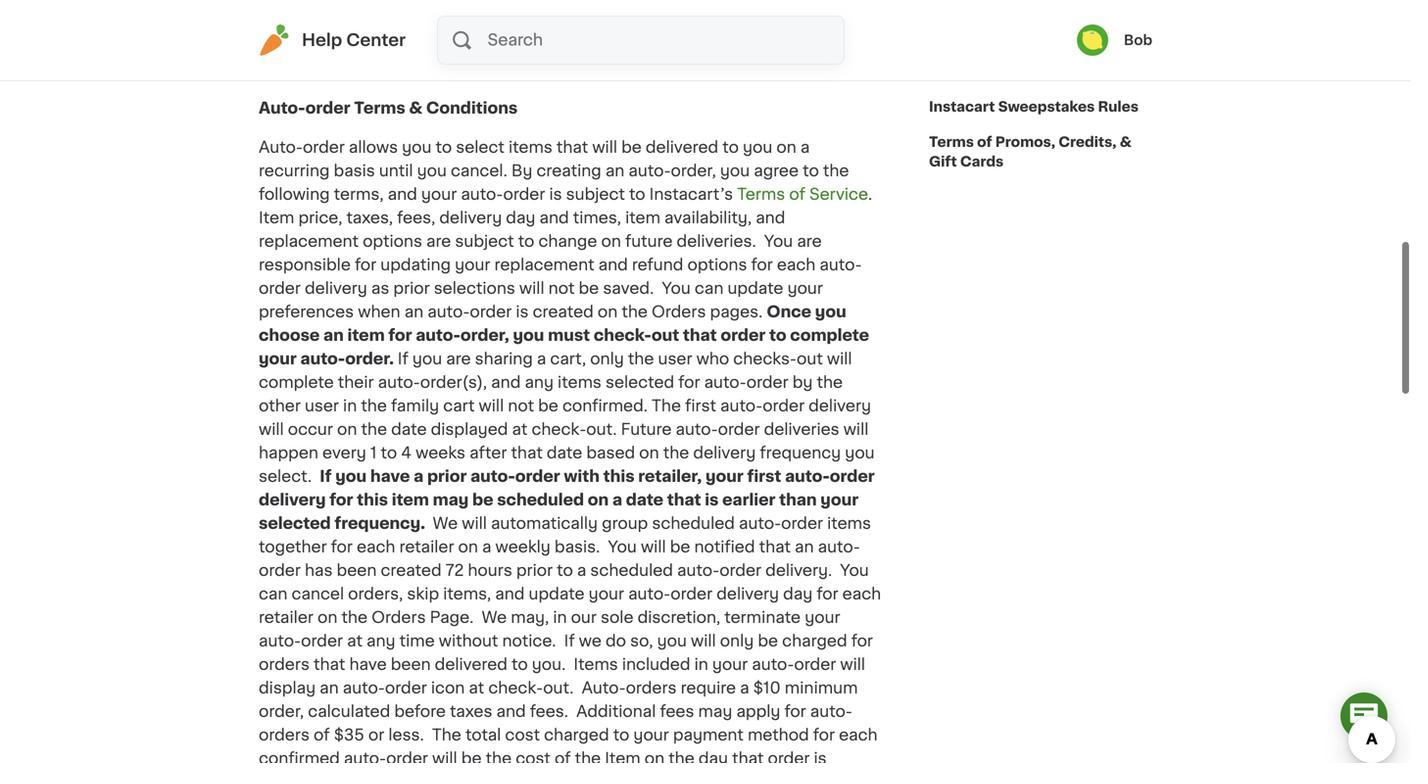 Task type: describe. For each thing, give the bounding box(es) containing it.
checks-
[[733, 351, 797, 367]]

high-
[[512, 14, 553, 30]]

order down than in the right of the page
[[781, 516, 823, 532]]

$10
[[753, 681, 781, 696]]

the inside we will automatically group scheduled auto-order items together for each retailer on a weekly basis.  you will be notified that an auto- order has been created 72 hours prior to a scheduled auto-order delivery.  you can cancel orders, skip items, and update your auto-order delivery day for each retailer on the orders page.  we may, in our sole discretion, terminate your auto-order at any time without notice.  if we do so, you will only be charged for orders that have been delivered to you.  items included in your auto-order will display an auto-order icon at check-out.  auto-orders require a $10 minimum order, calculated before taxes and fees.  additional fees may apply for auto- orders of $35 or less.  the total cost charged to your payment method for each confirmed auto-order will be the cost of the item on the day tha
[[432, 728, 461, 743]]

help
[[302, 32, 342, 49]]

updating
[[380, 257, 451, 273]]

ebt
[[1012, 29, 1041, 43]]

times,
[[573, 210, 621, 226]]

allows
[[349, 140, 398, 155]]

you inside we will automatically group scheduled auto-order items together for each retailer on a weekly basis.  you will be notified that an auto- order has been created 72 hours prior to a scheduled auto-order delivery.  you can cancel orders, skip items, and update your auto-order delivery day for each retailer on the orders page.  we may, in our sole discretion, terminate your auto-order at any time without notice.  if we do so, you will only be charged for orders that have been delivered to you.  items included in your auto-order will display an auto-order icon at check-out.  auto-orders require a $10 minimum order, calculated before taxes and fees.  additional fees may apply for auto- orders of $35 or less.  the total cost charged to your payment method for each confirmed auto-order will be the cost of the item on the day tha
[[657, 634, 687, 649]]

you up until
[[402, 140, 432, 155]]

be left notified
[[670, 539, 690, 555]]

can inside the . item price, taxes, fees, delivery day and times, item availability, and replacement options are subject to change on future deliveries.  you are responsible for updating your replacement and refund options for each auto- order delivery as prior selections will not be saved.  you can update your preferences when an auto-order is created on the orders pages.
[[695, 281, 724, 296]]

will down other
[[259, 422, 284, 438]]

your up earlier
[[705, 469, 744, 485]]

a up hours
[[482, 539, 491, 555]]

you up agree
[[743, 140, 772, 155]]

terms,
[[334, 187, 384, 202]]

retailer,
[[638, 469, 702, 485]]

a up group
[[612, 492, 622, 508]]

the up 'retailer,'
[[663, 445, 689, 461]]

1 vertical spatial this
[[357, 492, 388, 508]]

to down additional
[[613, 728, 629, 743]]

will down "before"
[[432, 751, 457, 763]]

prescription
[[326, 14, 421, 30]]

any inside we will automatically group scheduled auto-order items together for each retailer on a weekly basis.  you will be notified that an auto- order has been created 72 hours prior to a scheduled auto-order delivery.  you can cancel orders, skip items, and update your auto-order delivery day for each retailer on the orders page.  we may, in our sole discretion, terminate your auto-order at any time without notice.  if we do so, you will only be charged for orders that have been delivered to you.  items included in your auto-order will display an auto-order icon at check-out.  auto-orders require a $10 minimum order, calculated before taxes and fees.  additional fees may apply for auto- orders of $35 or less.  the total cost charged to your payment method for each confirmed auto-order will be the cost of the item on the day tha
[[367, 634, 395, 649]]

1 vertical spatial scheduled
[[652, 516, 735, 532]]

once you choose an item for auto-order, you must check-out that order to complete your auto-order.
[[259, 304, 869, 367]]

hours
[[468, 563, 512, 579]]

your inside alcohol, prescription drugs, and high-value items like electronics are excluded from auto-orders. items that are available for auto-order will say "auto-order" under the item in your cart.
[[396, 61, 431, 77]]

included
[[622, 657, 690, 673]]

in left our
[[553, 610, 567, 626]]

who
[[696, 351, 729, 367]]

your up sole
[[589, 586, 624, 602]]

every
[[322, 445, 366, 461]]

time
[[399, 634, 435, 649]]

2 vertical spatial orders
[[259, 728, 310, 743]]

sharing
[[475, 351, 533, 367]]

your right than in the right of the page
[[820, 492, 859, 508]]

responsible
[[259, 257, 351, 273]]

1 vertical spatial cost
[[516, 751, 551, 763]]

items inside we will automatically group scheduled auto-order items together for each retailer on a weekly basis.  you will be notified that an auto- order has been created 72 hours prior to a scheduled auto-order delivery.  you can cancel orders, skip items, and update your auto-order delivery day for each retailer on the orders page.  we may, in our sole discretion, terminate your auto-order at any time without notice.  if we do so, you will only be charged for orders that have been delivered to you.  items included in your auto-order will display an auto-order icon at check-out.  auto-orders require a $10 minimum order, calculated before taxes and fees.  additional fees may apply for auto- orders of $35 or less.  the total cost charged to your payment method for each confirmed auto-order will be the cost of the item on the day tha
[[574, 657, 618, 673]]

cards
[[960, 155, 1004, 169]]

order down notified
[[719, 563, 761, 579]]

the down total
[[486, 751, 512, 763]]

orders,
[[348, 586, 403, 602]]

a down weeks
[[414, 469, 424, 485]]

may inside we will automatically group scheduled auto-order items together for each retailer on a weekly basis.  you will be notified that an auto- order has been created 72 hours prior to a scheduled auto-order delivery.  you can cancel orders, skip items, and update your auto-order delivery day for each retailer on the orders page.  we may, in our sole discretion, terminate your auto-order at any time without notice.  if we do so, you will only be charged for orders that have been delivered to you.  items included in your auto-order will display an auto-order icon at check-out.  auto-orders require a $10 minimum order, calculated before taxes and fees.  additional fees may apply for auto- orders of $35 or less.  the total cost charged to your payment method for each confirmed auto-order will be the cost of the item on the day tha
[[698, 704, 732, 720]]

so,
[[630, 634, 653, 649]]

order"
[[812, 38, 863, 53]]

auto-order terms & conditions
[[259, 100, 518, 116]]

created inside we will automatically group scheduled auto-order items together for each retailer on a weekly basis.  you will be notified that an auto- order has been created 72 hours prior to a scheduled auto-order delivery.  you can cancel orders, skip items, and update your auto-order delivery day for each retailer on the orders page.  we may, in our sole discretion, terminate your auto-order at any time without notice.  if we do so, you will only be charged for orders that have been delivered to you.  items included in your auto-order will display an auto-order icon at check-out.  auto-orders require a $10 minimum order, calculated before taxes and fees.  additional fees may apply for auto- orders of $35 or less.  the total cost charged to your payment method for each confirmed auto-order will be the cost of the item on the day tha
[[381, 563, 442, 579]]

subject inside the . item price, taxes, fees, delivery day and times, item availability, and replacement options are subject to change on future deliveries.  you are responsible for updating your replacement and refund options for each auto- order delivery as prior selections will not be saved.  you can update your preferences when an auto-order is created on the orders pages.
[[455, 234, 514, 249]]

update inside the . item price, taxes, fees, delivery day and times, item availability, and replacement options are subject to change on future deliveries.  you are responsible for updating your replacement and refund options for each auto- order delivery as prior selections will not be saved.  you can update your preferences when an auto-order is created on the orders pages.
[[728, 281, 783, 296]]

terms of service
[[737, 187, 868, 202]]

pages.
[[710, 304, 763, 320]]

be down terminate
[[758, 634, 778, 649]]

in up require
[[694, 657, 708, 673]]

as
[[371, 281, 389, 296]]

order down "selections"
[[470, 304, 512, 320]]

minimum
[[785, 681, 858, 696]]

family
[[391, 398, 439, 414]]

order down responsible
[[259, 281, 301, 296]]

electronics
[[677, 14, 765, 30]]

1 horizontal spatial replacement
[[494, 257, 594, 273]]

instacart image
[[259, 24, 290, 56]]

drugs,
[[425, 14, 474, 30]]

the down additional
[[575, 751, 601, 763]]

the inside the . item price, taxes, fees, delivery day and times, item availability, and replacement options are subject to change on future deliveries.  you are responsible for updating your replacement and refund options for each auto- order delivery as prior selections will not be saved.  you can update your preferences when an auto-order is created on the orders pages.
[[622, 304, 648, 320]]

to up the instacart's
[[722, 140, 739, 155]]

are up "auto-
[[769, 14, 794, 30]]

the up confirmed.
[[628, 351, 654, 367]]

help center link
[[259, 24, 406, 56]]

if for for
[[320, 469, 332, 485]]

order, inside auto-order allows you to select items that will be delivered to you on a recurring basis until you cancel. by creating an auto-order, you agree to the following terms, and your auto-order is subject to instacart's
[[671, 163, 716, 179]]

complete inside if you are sharing a cart, only the user who checks-out will complete their auto-order(s), and any items selected for auto-order by the other user in the family cart will not be confirmed. the first auto-order delivery will occur on the date displayed at check-out. future auto-order deliveries will happen every 1 to 4 weeks after that date based on the delivery frequency you select.
[[259, 375, 334, 390]]

user avatar image
[[1077, 24, 1108, 56]]

group
[[602, 516, 648, 532]]

to up our
[[557, 563, 573, 579]]

displayed
[[431, 422, 508, 438]]

cart,
[[550, 351, 586, 367]]

creating
[[536, 163, 601, 179]]

that inside if you have a prior auto-order with this retailer, your first auto-order delivery for this item may be scheduled on a date that is earlier than your selected frequency.
[[667, 492, 701, 508]]

once
[[767, 304, 811, 320]]

terms for terms of promos, credits, & gift cards
[[929, 135, 974, 149]]

the right the by
[[817, 375, 843, 390]]

0 vertical spatial replacement
[[259, 234, 359, 249]]

delivered inside auto-order allows you to select items that will be delivered to you on a recurring basis until you cancel. by creating an auto-order, you agree to the following terms, and your auto-order is subject to instacart's
[[646, 140, 718, 155]]

your inside auto-order allows you to select items that will be delivered to you on a recurring basis until you cancel. by creating an auto-order, you agree to the following terms, and your auto-order is subject to instacart's
[[421, 187, 457, 202]]

terms of service link
[[737, 187, 868, 202]]

to up the future
[[629, 187, 645, 202]]

order up allows
[[305, 100, 350, 116]]

delivery inside we will automatically group scheduled auto-order items together for each retailer on a weekly basis.  you will be notified that an auto- order has been created 72 hours prior to a scheduled auto-order delivery.  you can cancel orders, skip items, and update your auto-order delivery day for each retailer on the orders page.  we may, in our sole discretion, terminate your auto-order at any time without notice.  if we do so, you will only be charged for orders that have been delivered to you.  items included in your auto-order will display an auto-order icon at check-out.  auto-orders require a $10 minimum order, calculated before taxes and fees.  additional fees may apply for auto- orders of $35 or less.  the total cost charged to your payment method for each confirmed auto-order will be the cost of the item on the day tha
[[717, 586, 779, 602]]

a up our
[[577, 563, 586, 579]]

items inside alcohol, prescription drugs, and high-value items like electronics are excluded from auto-orders. items that are available for auto-order will say "auto-order" under the item in your cart.
[[598, 14, 642, 30]]

to inside if you are sharing a cart, only the user who checks-out will complete their auto-order(s), and any items selected for auto-order by the other user in the family cart will not be confirmed. the first auto-order delivery will occur on the date displayed at check-out. future auto-order deliveries will happen every 1 to 4 weeks after that date based on the delivery frequency you select.
[[381, 445, 397, 461]]

orders.
[[342, 38, 397, 53]]

your right terminate
[[805, 610, 840, 626]]

terms for terms of service
[[737, 187, 785, 202]]

fees,
[[397, 210, 435, 226]]

out.
[[586, 422, 617, 438]]

cancel.
[[451, 163, 507, 179]]

excluded
[[798, 14, 870, 30]]

any inside if you are sharing a cart, only the user who checks-out will complete their auto-order(s), and any items selected for auto-order by the other user in the family cart will not be confirmed. the first auto-order delivery will occur on the date displayed at check-out. future auto-order deliveries will happen every 1 to 4 weeks after that date based on the delivery frequency you select.
[[525, 375, 554, 390]]

0 horizontal spatial terms
[[354, 100, 405, 116]]

auto- for auto-order terms & conditions
[[259, 100, 305, 116]]

that inside auto-order allows you to select items that will be delivered to you on a recurring basis until you cancel. by creating an auto-order, you agree to the following terms, and your auto-order is subject to instacart's
[[556, 140, 588, 155]]

to left 'select' on the top left of page
[[436, 140, 452, 155]]

orders inside the . item price, taxes, fees, delivery day and times, item availability, and replacement options are subject to change on future deliveries.  you are responsible for updating your replacement and refund options for each auto- order delivery as prior selections will not be saved.  you can update your preferences when an auto-order is created on the orders pages.
[[652, 304, 706, 320]]

delivery up preferences
[[305, 281, 367, 296]]

in inside if you are sharing a cart, only the user who checks-out will complete their auto-order(s), and any items selected for auto-order by the other user in the family cart will not be confirmed. the first auto-order delivery will occur on the date displayed at check-out. future auto-order deliveries will happen every 1 to 4 weeks after that date based on the delivery frequency you select.
[[343, 398, 357, 414]]

are left available
[[485, 38, 510, 53]]

availability,
[[664, 210, 752, 226]]

choose
[[259, 328, 320, 343]]

prior inside if you have a prior auto-order with this retailer, your first auto-order delivery for this item may be scheduled on a date that is earlier than your selected frequency.
[[427, 469, 467, 485]]

weeks
[[416, 445, 465, 461]]

may inside if you have a prior auto-order with this retailer, your first auto-order delivery for this item may be scheduled on a date that is earlier than your selected frequency.
[[433, 492, 469, 508]]

each inside the . item price, taxes, fees, delivery day and times, item availability, and replacement options are subject to change on future deliveries.  you are responsible for updating your replacement and refund options for each auto- order delivery as prior selections will not be saved.  you can update your preferences when an auto-order is created on the orders pages.
[[777, 257, 816, 273]]

and up 'change'
[[539, 210, 569, 226]]

item inside once you choose an item for auto-order, you must check-out that order to complete your auto-order.
[[347, 328, 385, 343]]

you right frequency
[[845, 445, 875, 461]]

for inside alcohol, prescription drugs, and high-value items like electronics are excluded from auto-orders. items that are available for auto-order will say "auto-order" under the item in your cart.
[[587, 38, 609, 53]]

you left agree
[[720, 163, 750, 179]]

and inside if you are sharing a cart, only the user who checks-out will complete their auto-order(s), and any items selected for auto-order by the other user in the family cart will not be confirmed. the first auto-order delivery will occur on the date displayed at check-out. future auto-order deliveries will happen every 1 to 4 weeks after that date based on the delivery frequency you select.
[[491, 375, 521, 390]]

2 horizontal spatial day
[[783, 586, 813, 602]]

occur
[[288, 422, 333, 438]]

and inside auto-order allows you to select items that will be delivered to you on a recurring basis until you cancel. by creating an auto-order, you agree to the following terms, and your auto-order is subject to instacart's
[[388, 187, 417, 202]]

the inside auto-order allows you to select items that will be delivered to you on a recurring basis until you cancel. by creating an auto-order, you agree to the following terms, and your auto-order is subject to instacart's
[[823, 163, 849, 179]]

select.
[[259, 469, 312, 485]]

the up 1
[[361, 422, 387, 438]]

an inside auto-order allows you to select items that will be delivered to you on a recurring basis until you cancel. by creating an auto-order, you agree to the following terms, and your auto-order is subject to instacart's
[[605, 163, 625, 179]]

use
[[983, 29, 1009, 43]]

order up "before"
[[385, 681, 427, 696]]

order down frequency
[[830, 469, 875, 485]]

to left use
[[965, 29, 980, 43]]

apply
[[736, 704, 780, 720]]

order up discretion,
[[671, 586, 713, 602]]

1 horizontal spatial charged
[[782, 634, 847, 649]]

that up display
[[314, 657, 345, 673]]

payment
[[673, 728, 744, 743]]

order down cancel
[[301, 634, 343, 649]]

our
[[571, 610, 597, 626]]

order up recurring
[[303, 140, 345, 155]]

must
[[548, 328, 590, 343]]

check- inside if you are sharing a cart, only the user who checks-out will complete their auto-order(s), and any items selected for auto-order by the other user in the family cart will not be confirmed. the first auto-order delivery will occur on the date displayed at check-out. future auto-order deliveries will happen every 1 to 4 weeks after that date based on the delivery frequency you select.
[[532, 422, 586, 438]]

date inside if you have a prior auto-order with this retailer, your first auto-order delivery for this item may be scheduled on a date that is earlier than your selected frequency.
[[626, 492, 663, 508]]

will right deliveries
[[843, 422, 869, 438]]

1 horizontal spatial retailer
[[399, 539, 454, 555]]

to up terms of service
[[803, 163, 819, 179]]

order up deliveries
[[763, 398, 805, 414]]

0 horizontal spatial date
[[391, 422, 427, 438]]

for inside once you choose an item for auto-order, you must check-out that order to complete your auto-order.
[[388, 328, 412, 343]]

0 vertical spatial user
[[658, 351, 692, 367]]

your up "selections"
[[455, 257, 490, 273]]

order left with
[[515, 469, 560, 485]]

fees
[[660, 704, 694, 720]]

is inside if you have a prior auto-order with this retailer, your first auto-order delivery for this item may be scheduled on a date that is earlier than your selected frequency.
[[705, 492, 719, 508]]

1 horizontal spatial been
[[391, 657, 431, 673]]

has
[[305, 563, 333, 579]]

order down checks-
[[746, 375, 788, 390]]

order up minimum
[[794, 657, 836, 673]]

delivery inside if you have a prior auto-order with this retailer, your first auto-order delivery for this item may be scheduled on a date that is earlier than your selected frequency.
[[259, 492, 326, 508]]

if inside we will automatically group scheduled auto-order items together for each retailer on a weekly basis.  you will be notified that an auto- order has been created 72 hours prior to a scheduled auto-order delivery.  you can cancel orders, skip items, and update your auto-order delivery day for each retailer on the orders page.  we may, in our sole discretion, terminate your auto-order at any time without notice.  if we do so, you will only be charged for orders that have been delivered to you.  items included in your auto-order will display an auto-order icon at check-out.  auto-orders require a $10 minimum order, calculated before taxes and fees.  additional fees may apply for auto- orders of $35 or less.  the total cost charged to your payment method for each confirmed auto-order will be the cost of the item on the day tha
[[564, 634, 575, 649]]

agree
[[754, 163, 799, 179]]

that inside alcohol, prescription drugs, and high-value items like electronics are excluded from auto-orders. items that are available for auto-order will say "auto-order" under the item in your cart.
[[449, 38, 481, 53]]

for inside if you are sharing a cart, only the user who checks-out will complete their auto-order(s), and any items selected for auto-order by the other user in the family cart will not be confirmed. the first auto-order delivery will occur on the date displayed at check-out. future auto-order deliveries will happen every 1 to 4 weeks after that date based on the delivery frequency you select.
[[678, 375, 700, 390]]

items,
[[443, 586, 491, 602]]

you right once
[[815, 304, 846, 320]]

0 horizontal spatial &
[[409, 100, 422, 116]]

and up total
[[496, 704, 526, 720]]

first inside if you have a prior auto-order with this retailer, your first auto-order delivery for this item may be scheduled on a date that is earlier than your selected frequency.
[[747, 469, 781, 485]]

0 vertical spatial orders
[[259, 657, 310, 673]]

instacart sweepstakes rules link
[[929, 89, 1139, 124]]

your up require
[[712, 657, 748, 673]]

delivery up earlier
[[693, 445, 756, 461]]

how
[[929, 29, 962, 43]]

will inside alcohol, prescription drugs, and high-value items like electronics are excluded from auto-orders. items that are available for auto-order will say "auto-order" under the item in your cart.
[[701, 38, 726, 53]]

have inside if you have a prior auto-order with this retailer, your first auto-order delivery for this item may be scheduled on a date that is earlier than your selected frequency.
[[370, 469, 410, 485]]

promos,
[[995, 135, 1055, 149]]

your down fees
[[633, 728, 669, 743]]

0 horizontal spatial we
[[433, 516, 458, 532]]

prior inside the . item price, taxes, fees, delivery day and times, item availability, and replacement options are subject to change on future deliveries.  you are responsible for updating your replacement and refund options for each auto- order delivery as prior selections will not be saved.  you can update your preferences when an auto-order is created on the orders pages.
[[393, 281, 430, 296]]

order down the together
[[259, 563, 301, 579]]

you right until
[[417, 163, 447, 179]]

your up once
[[787, 281, 823, 296]]

terminate
[[724, 610, 801, 626]]

delivery down the by
[[809, 398, 871, 414]]

without
[[439, 634, 498, 649]]

will up minimum
[[840, 657, 865, 673]]

under
[[259, 61, 305, 77]]

cart.
[[435, 61, 471, 77]]

before
[[394, 704, 446, 720]]

to down may, on the left bottom of the page
[[512, 657, 528, 673]]

that right notified
[[759, 539, 791, 555]]

display
[[259, 681, 316, 696]]

earlier
[[722, 492, 776, 508]]

auto- inside we will automatically group scheduled auto-order items together for each retailer on a weekly basis.  you will be notified that an auto- order has been created 72 hours prior to a scheduled auto-order delivery.  you can cancel orders, skip items, and update your auto-order delivery day for each retailer on the orders page.  we may, in our sole discretion, terminate your auto-order at any time without notice.  if we do so, you will only be charged for orders that have been delivered to you.  items included in your auto-order will display an auto-order icon at check-out.  auto-orders require a $10 minimum order, calculated before taxes and fees.  additional fees may apply for auto- orders of $35 or less.  the total cost charged to your payment method for each confirmed auto-order will be the cost of the item on the day tha
[[582, 681, 626, 696]]

in inside alcohol, prescription drugs, and high-value items like electronics are excluded from auto-orders. items that are available for auto-order will say "auto-order" under the item in your cart.
[[378, 61, 392, 77]]

how to use ebt snap
[[929, 29, 1085, 43]]

order, inside we will automatically group scheduled auto-order items together for each retailer on a weekly basis.  you will be notified that an auto- order has been created 72 hours prior to a scheduled auto-order delivery.  you can cancel orders, skip items, and update your auto-order delivery day for each retailer on the orders page.  we may, in our sole discretion, terminate your auto-order at any time without notice.  if we do so, you will only be charged for orders that have been delivered to you.  items included in your auto-order will display an auto-order icon at check-out.  auto-orders require a $10 minimum order, calculated before taxes and fees.  additional fees may apply for auto- orders of $35 or less.  the total cost charged to your payment method for each confirmed auto-order will be the cost of the item on the day tha
[[259, 704, 304, 720]]

0 horizontal spatial been
[[337, 563, 377, 579]]

items inside if you are sharing a cart, only the user who checks-out will complete their auto-order(s), and any items selected for auto-order by the other user in the family cart will not be confirmed. the first auto-order delivery will occur on the date displayed at check-out. future auto-order deliveries will happen every 1 to 4 weeks after that date based on the delivery frequency you select.
[[558, 375, 602, 390]]

may,
[[511, 610, 549, 626]]

of inside terms of promos, credits, & gift cards
[[977, 135, 992, 149]]

on inside auto-order allows you to select items that will be delivered to you on a recurring basis until you cancel. by creating an auto-order, you agree to the following terms, and your auto-order is subject to instacart's
[[776, 140, 796, 155]]

order down "before"
[[386, 751, 428, 763]]

the down payment
[[669, 751, 695, 763]]

that inside once you choose an item for auto-order, you must check-out that order to complete your auto-order.
[[683, 328, 717, 343]]

will up hours
[[462, 516, 487, 532]]

require
[[681, 681, 736, 696]]

item inside the . item price, taxes, fees, delivery day and times, item availability, and replacement options are subject to change on future deliveries.  you are responsible for updating your replacement and refund options for each auto- order delivery as prior selections will not be saved.  you can update your preferences when an auto-order is created on the orders pages.
[[259, 210, 294, 226]]

1 horizontal spatial this
[[603, 469, 635, 485]]

item inside the . item price, taxes, fees, delivery day and times, item availability, and replacement options are subject to change on future deliveries.  you are responsible for updating your replacement and refund options for each auto- order delivery as prior selections will not be saved.  you can update your preferences when an auto-order is created on the orders pages.
[[625, 210, 660, 226]]

delivery down cancel.
[[439, 210, 502, 226]]

prior inside we will automatically group scheduled auto-order items together for each retailer on a weekly basis.  you will be notified that an auto- order has been created 72 hours prior to a scheduled auto-order delivery.  you can cancel orders, skip items, and update your auto-order delivery day for each retailer on the orders page.  we may, in our sole discretion, terminate your auto-order at any time without notice.  if we do so, you will only be charged for orders that have been delivered to you.  items included in your auto-order will display an auto-order icon at check-out.  auto-orders require a $10 minimum order, calculated before taxes and fees.  additional fees may apply for auto- orders of $35 or less.  the total cost charged to your payment method for each confirmed auto-order will be the cost of the item on the day tha
[[516, 563, 553, 579]]

a left $10
[[740, 681, 749, 696]]

frequency
[[760, 445, 841, 461]]

only inside if you are sharing a cart, only the user who checks-out will complete their auto-order(s), and any items selected for auto-order by the other user in the family cart will not be confirmed. the first auto-order delivery will occur on the date displayed at check-out. future auto-order deliveries will happen every 1 to 4 weeks after that date based on the delivery frequency you select.
[[590, 351, 624, 367]]

0 horizontal spatial retailer
[[259, 610, 313, 626]]

1 horizontal spatial we
[[482, 610, 507, 626]]

0 horizontal spatial charged
[[544, 728, 609, 743]]

the down their
[[361, 398, 387, 414]]



Task type: locate. For each thing, give the bounding box(es) containing it.
terms inside terms of promos, credits, & gift cards
[[929, 135, 974, 149]]

& inside terms of promos, credits, & gift cards
[[1120, 135, 1132, 149]]

additional
[[576, 704, 656, 720]]

0 vertical spatial first
[[685, 398, 716, 414]]

selected inside if you have a prior auto-order with this retailer, your first auto-order delivery for this item may be scheduled on a date that is earlier than your selected frequency.
[[259, 516, 331, 532]]

future
[[625, 234, 673, 249]]

1 vertical spatial we
[[482, 610, 507, 626]]

the up future
[[652, 398, 681, 414]]

0 vertical spatial the
[[652, 398, 681, 414]]

0 horizontal spatial is
[[516, 304, 529, 320]]

0 horizontal spatial any
[[367, 634, 395, 649]]

not inside if you are sharing a cart, only the user who checks-out will complete their auto-order(s), and any items selected for auto-order by the other user in the family cart will not be confirmed. the first auto-order delivery will occur on the date displayed at check-out. future auto-order deliveries will happen every 1 to 4 weeks after that date based on the delivery frequency you select.
[[508, 398, 534, 414]]

in down 'orders.'
[[378, 61, 392, 77]]

have up calculated
[[349, 657, 387, 673]]

be inside if you are sharing a cart, only the user who checks-out will complete their auto-order(s), and any items selected for auto-order by the other user in the family cart will not be confirmed. the first auto-order delivery will occur on the date displayed at check-out. future auto-order deliveries will happen every 1 to 4 weeks after that date based on the delivery frequency you select.
[[538, 398, 558, 414]]

snap
[[1044, 29, 1085, 43]]

your down choose
[[259, 351, 297, 367]]

cost
[[505, 728, 540, 743], [516, 751, 551, 763]]

out inside if you are sharing a cart, only the user who checks-out will complete their auto-order(s), and any items selected for auto-order by the other user in the family cart will not be confirmed. the first auto-order delivery will occur on the date displayed at check-out. future auto-order deliveries will happen every 1 to 4 weeks after that date based on the delivery frequency you select.
[[797, 351, 823, 367]]

1 horizontal spatial user
[[658, 351, 692, 367]]

an inside once you choose an item for auto-order, you must check-out that order to complete your auto-order.
[[323, 328, 344, 343]]

scheduled
[[497, 492, 584, 508], [652, 516, 735, 532], [590, 563, 673, 579]]

selected
[[606, 375, 674, 390], [259, 516, 331, 532]]

items inside alcohol, prescription drugs, and high-value items like electronics are excluded from auto-orders. items that are available for auto-order will say "auto-order" under the item in your cart.
[[401, 38, 445, 53]]

1 vertical spatial the
[[432, 728, 461, 743]]

0 horizontal spatial if
[[320, 469, 332, 485]]

from
[[259, 38, 296, 53]]

1 vertical spatial terms
[[929, 135, 974, 149]]

complete inside once you choose an item for auto-order, you must check-out that order to complete your auto-order.
[[790, 328, 869, 343]]

have inside we will automatically group scheduled auto-order items together for each retailer on a weekly basis.  you will be notified that an auto- order has been created 72 hours prior to a scheduled auto-order delivery.  you can cancel orders, skip items, and update your auto-order delivery day for each retailer on the orders page.  we may, in our sole discretion, terminate your auto-order at any time without notice.  if we do so, you will only be charged for orders that have been delivered to you.  items included in your auto-order will display an auto-order icon at check-out.  auto-orders require a $10 minimum order, calculated before taxes and fees.  additional fees may apply for auto- orders of $35 or less.  the total cost charged to your payment method for each confirmed auto-order will be the cost of the item on the day tha
[[349, 657, 387, 673]]

out
[[651, 328, 679, 343], [797, 351, 823, 367]]

terms of promos, credits, & gift cards
[[929, 135, 1132, 169]]

to right 1
[[381, 445, 397, 461]]

update up may, on the left bottom of the page
[[529, 586, 585, 602]]

until
[[379, 163, 413, 179]]

you up order(s),
[[412, 351, 442, 367]]

1 vertical spatial orders
[[626, 681, 677, 696]]

"auto-
[[762, 38, 812, 53]]

2 horizontal spatial is
[[705, 492, 719, 508]]

0 vertical spatial charged
[[782, 634, 847, 649]]

0 horizontal spatial the
[[432, 728, 461, 743]]

the down orders,
[[341, 610, 368, 626]]

orders up display
[[259, 657, 310, 673]]

for inside if you have a prior auto-order with this retailer, your first auto-order delivery for this item may be scheduled on a date that is earlier than your selected frequency.
[[329, 492, 353, 508]]

items inside we will automatically group scheduled auto-order items together for each retailer on a weekly basis.  you will be notified that an auto- order has been created 72 hours prior to a scheduled auto-order delivery.  you can cancel orders, skip items, and update your auto-order delivery day for each retailer on the orders page.  we may, in our sole discretion, terminate your auto-order at any time without notice.  if we do so, you will only be charged for orders that have been delivered to you.  items included in your auto-order will display an auto-order icon at check-out.  auto-orders require a $10 minimum order, calculated before taxes and fees.  additional fees may apply for auto- orders of $35 or less.  the total cost charged to your payment method for each confirmed auto-order will be the cost of the item on the day tha
[[827, 516, 871, 532]]

selected inside if you are sharing a cart, only the user who checks-out will complete their auto-order(s), and any items selected for auto-order by the other user in the family cart will not be confirmed. the first auto-order delivery will occur on the date displayed at check-out. future auto-order deliveries will happen every 1 to 4 weeks after that date based on the delivery frequency you select.
[[606, 375, 674, 390]]

& down rules
[[1120, 135, 1132, 149]]

the inside alcohol, prescription drugs, and high-value items like electronics are excluded from auto-orders. items that are available for auto-order will say "auto-order" under the item in your cart.
[[309, 61, 335, 77]]

prior down weeks
[[427, 469, 467, 485]]

0 vertical spatial out
[[651, 328, 679, 343]]

how to use ebt snap link
[[929, 19, 1085, 54]]

the
[[309, 61, 335, 77], [823, 163, 849, 179], [622, 304, 648, 320], [628, 351, 654, 367], [817, 375, 843, 390], [361, 398, 387, 414], [361, 422, 387, 438], [663, 445, 689, 461], [341, 610, 368, 626], [486, 751, 512, 763], [575, 751, 601, 763], [669, 751, 695, 763]]

items up by
[[509, 140, 553, 155]]

check-
[[594, 328, 652, 343], [532, 422, 586, 438], [488, 681, 543, 696]]

are
[[769, 14, 794, 30], [485, 38, 510, 53], [426, 234, 451, 249], [797, 234, 822, 249], [446, 351, 471, 367]]

2 vertical spatial prior
[[516, 563, 553, 579]]

1 horizontal spatial may
[[698, 704, 732, 720]]

at inside if you are sharing a cart, only the user who checks-out will complete their auto-order(s), and any items selected for auto-order by the other user in the family cart will not be confirmed. the first auto-order delivery will occur on the date displayed at check-out. future auto-order deliveries will happen every 1 to 4 weeks after that date based on the delivery frequency you select.
[[512, 422, 528, 438]]

2 vertical spatial scheduled
[[590, 563, 673, 579]]

following
[[259, 187, 330, 202]]

options
[[363, 234, 422, 249], [687, 257, 747, 273]]

are up order(s),
[[446, 351, 471, 367]]

items
[[401, 38, 445, 53], [574, 657, 618, 673]]

1 vertical spatial can
[[259, 586, 288, 602]]

an down preferences
[[323, 328, 344, 343]]

if you are sharing a cart, only the user who checks-out will complete their auto-order(s), and any items selected for auto-order by the other user in the family cart will not be confirmed. the first auto-order delivery will occur on the date displayed at check-out. future auto-order deliveries will happen every 1 to 4 weeks after that date based on the delivery frequency you select.
[[259, 351, 875, 485]]

an right the creating
[[605, 163, 625, 179]]

complete down once
[[790, 328, 869, 343]]

an inside the . item price, taxes, fees, delivery day and times, item availability, and replacement options are subject to change on future deliveries.  you are responsible for updating your replacement and refund options for each auto- order delivery as prior selections will not be saved.  you can update your preferences when an auto-order is created on the orders pages.
[[404, 304, 424, 320]]

other
[[259, 398, 301, 414]]

alcohol, prescription drugs, and high-value items like electronics are excluded from auto-orders. items that are available for auto-order will say "auto-order" under the item in your cart.
[[259, 14, 870, 77]]

0 horizontal spatial user
[[305, 398, 339, 414]]

an right when
[[404, 304, 424, 320]]

delivered inside we will automatically group scheduled auto-order items together for each retailer on a weekly basis.  you will be notified that an auto- order has been created 72 hours prior to a scheduled auto-order delivery.  you can cancel orders, skip items, and update your auto-order delivery day for each retailer on the orders page.  we may, in our sole discretion, terminate your auto-order at any time without notice.  if we do so, you will only be charged for orders that have been delivered to you.  items included in your auto-order will display an auto-order icon at check-out.  auto-orders require a $10 minimum order, calculated before taxes and fees.  additional fees may apply for auto- orders of $35 or less.  the total cost charged to your payment method for each confirmed auto-order will be the cost of the item on the day tha
[[435, 657, 508, 673]]

are down terms of service link at right top
[[797, 234, 822, 249]]

an up calculated
[[320, 681, 339, 696]]

1 vertical spatial first
[[747, 469, 781, 485]]

items down cart,
[[558, 375, 602, 390]]

price,
[[298, 210, 342, 226]]

and inside alcohol, prescription drugs, and high-value items like electronics are excluded from auto-orders. items that are available for auto-order will say "auto-order" under the item in your cart.
[[478, 14, 508, 30]]

are down fees,
[[426, 234, 451, 249]]

1 horizontal spatial subject
[[566, 187, 625, 202]]

based
[[586, 445, 635, 461]]

the down help
[[309, 61, 335, 77]]

order, inside once you choose an item for auto-order, you must check-out that order to complete your auto-order.
[[460, 328, 509, 343]]

method
[[748, 728, 809, 743]]

0 vertical spatial date
[[391, 422, 427, 438]]

0 vertical spatial only
[[590, 351, 624, 367]]

date up 4
[[391, 422, 427, 438]]

1 horizontal spatial created
[[533, 304, 594, 320]]

out up the by
[[797, 351, 823, 367]]

1 vertical spatial is
[[516, 304, 529, 320]]

1 vertical spatial subject
[[455, 234, 514, 249]]

replacement
[[259, 234, 359, 249], [494, 257, 594, 273]]

orders up time
[[372, 610, 426, 626]]

order down by
[[503, 187, 545, 202]]

if down every
[[320, 469, 332, 485]]

item inside alcohol, prescription drugs, and high-value items like electronics are excluded from auto-orders. items that are available for auto-order will say "auto-order" under the item in your cart.
[[339, 61, 374, 77]]

1 vertical spatial replacement
[[494, 257, 594, 273]]

rules
[[1098, 100, 1139, 114]]

0 horizontal spatial subject
[[455, 234, 514, 249]]

auto-
[[300, 38, 342, 53], [613, 38, 655, 53], [629, 163, 671, 179], [461, 187, 503, 202], [820, 257, 862, 273], [428, 304, 470, 320], [416, 328, 460, 343], [300, 351, 345, 367], [378, 375, 420, 390], [704, 375, 746, 390], [720, 398, 763, 414], [676, 422, 718, 438], [470, 469, 515, 485], [785, 469, 830, 485], [739, 516, 781, 532], [818, 539, 860, 555], [677, 563, 719, 579], [628, 586, 671, 602], [259, 634, 301, 649], [752, 657, 794, 673], [343, 681, 385, 696], [810, 704, 852, 720], [344, 751, 386, 763]]

that up the creating
[[556, 140, 588, 155]]

2 vertical spatial terms
[[737, 187, 785, 202]]

on inside if you have a prior auto-order with this retailer, your first auto-order delivery for this item may be scheduled on a date that is earlier than your selected frequency.
[[588, 492, 609, 508]]

0 horizontal spatial day
[[506, 210, 535, 226]]

out inside once you choose an item for auto-order, you must check-out that order to complete your auto-order.
[[651, 328, 679, 343]]

check- inside we will automatically group scheduled auto-order items together for each retailer on a weekly basis.  you will be notified that an auto- order has been created 72 hours prior to a scheduled auto-order delivery.  you can cancel orders, skip items, and update your auto-order delivery day for each retailer on the orders page.  we may, in our sole discretion, terminate your auto-order at any time without notice.  if we do so, you will only be charged for orders that have been delivered to you.  items included in your auto-order will display an auto-order icon at check-out.  auto-orders require a $10 minimum order, calculated before taxes and fees.  additional fees may apply for auto- orders of $35 or less.  the total cost charged to your payment method for each confirmed auto-order will be the cost of the item on the day tha
[[488, 681, 543, 696]]

and down terms of service link at right top
[[756, 210, 785, 226]]

0 vertical spatial options
[[363, 234, 422, 249]]

order, up sharing
[[460, 328, 509, 343]]

created up must
[[533, 304, 594, 320]]

1 vertical spatial check-
[[532, 422, 586, 438]]

out down refund
[[651, 328, 679, 343]]

auto- inside auto-order allows you to select items that will be delivered to you on a recurring basis until you cancel. by creating an auto-order, you agree to the following terms, and your auto-order is subject to instacart's
[[259, 140, 303, 155]]

terms of promos, credits, & gift cards link
[[929, 124, 1152, 179]]

0 horizontal spatial only
[[590, 351, 624, 367]]

check- right must
[[594, 328, 652, 343]]

0 horizontal spatial item
[[259, 210, 294, 226]]

if inside if you are sharing a cart, only the user who checks-out will complete their auto-order(s), and any items selected for auto-order by the other user in the family cart will not be confirmed. the first auto-order delivery will occur on the date displayed at check-out. future auto-order deliveries will happen every 1 to 4 weeks after that date based on the delivery frequency you select.
[[398, 351, 408, 367]]

2 horizontal spatial at
[[512, 422, 528, 438]]

2 vertical spatial auto-
[[582, 681, 626, 696]]

you
[[402, 140, 432, 155], [743, 140, 772, 155], [417, 163, 447, 179], [720, 163, 750, 179], [815, 304, 846, 320], [513, 328, 544, 343], [412, 351, 442, 367], [845, 445, 875, 461], [335, 469, 367, 485], [657, 634, 687, 649]]

0 vertical spatial &
[[409, 100, 422, 116]]

delivery up terminate
[[717, 586, 779, 602]]

first inside if you are sharing a cart, only the user who checks-out will complete their auto-order(s), and any items selected for auto-order by the other user in the family cart will not be confirmed. the first auto-order delivery will occur on the date displayed at check-out. future auto-order deliveries will happen every 1 to 4 weeks after that date based on the delivery frequency you select.
[[685, 398, 716, 414]]

item inside if you have a prior auto-order with this retailer, your first auto-order delivery for this item may be scheduled on a date that is earlier than your selected frequency.
[[392, 492, 429, 508]]

user left who
[[658, 351, 692, 367]]

1 vertical spatial delivered
[[435, 657, 508, 673]]

this up frequency.
[[357, 492, 388, 508]]

items inside auto-order allows you to select items that will be delivered to you on a recurring basis until you cancel. by creating an auto-order, you agree to the following terms, and your auto-order is subject to instacart's
[[509, 140, 553, 155]]

72
[[445, 563, 464, 579]]

you
[[764, 234, 793, 249], [662, 281, 691, 296], [608, 539, 637, 555], [840, 563, 869, 579]]

service
[[809, 187, 868, 202]]

1 vertical spatial day
[[783, 586, 813, 602]]

item inside we will automatically group scheduled auto-order items together for each retailer on a weekly basis.  you will be notified that an auto- order has been created 72 hours prior to a scheduled auto-order delivery.  you can cancel orders, skip items, and update your auto-order delivery day for each retailer on the orders page.  we may, in our sole discretion, terminate your auto-order at any time without notice.  if we do so, you will only be charged for orders that have been delivered to you.  items included in your auto-order will display an auto-order icon at check-out.  auto-orders require a $10 minimum order, calculated before taxes and fees.  additional fees may apply for auto- orders of $35 or less.  the total cost charged to your payment method for each confirmed auto-order will be the cost of the item on the day tha
[[605, 751, 641, 763]]

order(s),
[[420, 375, 487, 390]]

Search search field
[[486, 17, 844, 64]]

1 vertical spatial any
[[367, 634, 395, 649]]

are inside if you are sharing a cart, only the user who checks-out will complete their auto-order(s), and any items selected for auto-order by the other user in the family cart will not be confirmed. the first auto-order delivery will occur on the date displayed at check-out. future auto-order deliveries will happen every 1 to 4 weeks after that date based on the delivery frequency you select.
[[446, 351, 471, 367]]

prior down weekly
[[516, 563, 553, 579]]

auto-order allows you to select items that will be delivered to you on a recurring basis until you cancel. by creating an auto-order, you agree to the following terms, and your auto-order is subject to instacart's
[[259, 140, 849, 202]]

only inside we will automatically group scheduled auto-order items together for each retailer on a weekly basis.  you will be notified that an auto- order has been created 72 hours prior to a scheduled auto-order delivery.  you can cancel orders, skip items, and update your auto-order delivery day for each retailer on the orders page.  we may, in our sole discretion, terminate your auto-order at any time without notice.  if we do so, you will only be charged for orders that have been delivered to you.  items included in your auto-order will display an auto-order icon at check-out.  auto-orders require a $10 minimum order, calculated before taxes and fees.  additional fees may apply for auto- orders of $35 or less.  the total cost charged to your payment method for each confirmed auto-order will be the cost of the item on the day tha
[[720, 634, 754, 649]]

1 vertical spatial only
[[720, 634, 754, 649]]

item down additional
[[605, 751, 641, 763]]

1 horizontal spatial complete
[[790, 328, 869, 343]]

recurring
[[259, 163, 330, 179]]

be down after
[[472, 492, 493, 508]]

that
[[449, 38, 481, 53], [556, 140, 588, 155], [683, 328, 717, 343], [511, 445, 543, 461], [667, 492, 701, 508], [759, 539, 791, 555], [314, 657, 345, 673]]

is up sharing
[[516, 304, 529, 320]]

$35
[[334, 728, 364, 743]]

any
[[525, 375, 554, 390], [367, 634, 395, 649]]

replacement down 'change'
[[494, 257, 594, 273]]

happen
[[259, 445, 318, 461]]

1 vertical spatial retailer
[[259, 610, 313, 626]]

0 vertical spatial any
[[525, 375, 554, 390]]

subject up times,
[[566, 187, 625, 202]]

when
[[358, 304, 400, 320]]

complete
[[790, 328, 869, 343], [259, 375, 334, 390]]

1 vertical spatial may
[[698, 704, 732, 720]]

1 vertical spatial options
[[687, 257, 747, 273]]

0 vertical spatial subject
[[566, 187, 625, 202]]

first down who
[[685, 398, 716, 414]]

you up sharing
[[513, 328, 544, 343]]

you down every
[[335, 469, 367, 485]]

will down group
[[641, 539, 666, 555]]

of
[[977, 135, 992, 149], [789, 187, 805, 202], [314, 728, 330, 743], [555, 751, 571, 763]]

prior down "updating"
[[393, 281, 430, 296]]

we will automatically group scheduled auto-order items together for each retailer on a weekly basis.  you will be notified that an auto- order has been created 72 hours prior to a scheduled auto-order delivery.  you can cancel orders, skip items, and update your auto-order delivery day for each retailer on the orders page.  we may, in our sole discretion, terminate your auto-order at any time without notice.  if we do so, you will only be charged for orders that have been delivered to you.  items included in your auto-order will display an auto-order icon at check-out.  auto-orders require a $10 minimum order, calculated before taxes and fees.  additional fees may apply for auto- orders of $35 or less.  the total cost charged to your payment method for each confirmed auto-order will be the cost of the item on the day tha
[[259, 516, 882, 763]]

0 vertical spatial items
[[401, 38, 445, 53]]

0 horizontal spatial at
[[347, 634, 363, 649]]

taxes
[[450, 704, 492, 720]]

order inside once you choose an item for auto-order, you must check-out that order to complete your auto-order.
[[721, 328, 766, 343]]

delivered up the instacart's
[[646, 140, 718, 155]]

1 vertical spatial charged
[[544, 728, 609, 743]]

notified
[[694, 539, 755, 555]]

we
[[579, 634, 602, 649]]

1 horizontal spatial at
[[469, 681, 484, 696]]

a inside if you are sharing a cart, only the user who checks-out will complete their auto-order(s), and any items selected for auto-order by the other user in the family cart will not be confirmed. the first auto-order delivery will occur on the date displayed at check-out. future auto-order deliveries will happen every 1 to 4 weeks after that date based on the delivery frequency you select.
[[537, 351, 546, 367]]

gift
[[929, 155, 957, 169]]

weekly
[[495, 539, 551, 555]]

0 horizontal spatial this
[[357, 492, 388, 508]]

select
[[456, 140, 505, 155]]

1 vertical spatial if
[[320, 469, 332, 485]]

0 horizontal spatial update
[[529, 586, 585, 602]]

0 vertical spatial check-
[[594, 328, 652, 343]]

than
[[779, 492, 817, 508]]

item
[[339, 61, 374, 77], [625, 210, 660, 226], [347, 328, 385, 343], [392, 492, 429, 508]]

1
[[370, 445, 377, 461]]

conditions
[[426, 100, 518, 116]]

order inside alcohol, prescription drugs, and high-value items like electronics are excluded from auto-orders. items that are available for auto-order will say "auto-order" under the item in your cart.
[[655, 38, 697, 53]]

taxes,
[[346, 210, 393, 226]]

terms down agree
[[737, 187, 785, 202]]

1 vertical spatial date
[[547, 445, 582, 461]]

0 vertical spatial if
[[398, 351, 408, 367]]

day down by
[[506, 210, 535, 226]]

any down cart,
[[525, 375, 554, 390]]

be inside the . item price, taxes, fees, delivery day and times, item availability, and replacement options are subject to change on future deliveries.  you are responsible for updating your replacement and refund options for each auto- order delivery as prior selections will not be saved.  you can update your preferences when an auto-order is created on the orders pages.
[[579, 281, 599, 296]]

selections
[[434, 281, 515, 296]]

1 horizontal spatial can
[[695, 281, 724, 296]]

that down 'retailer,'
[[667, 492, 701, 508]]

0 vertical spatial not
[[548, 281, 575, 296]]

refund
[[632, 257, 683, 273]]

1 vertical spatial update
[[529, 586, 585, 602]]

at up taxes
[[469, 681, 484, 696]]

bob link
[[1077, 24, 1152, 56]]

prior
[[393, 281, 430, 296], [427, 469, 467, 485], [516, 563, 553, 579]]

a inside auto-order allows you to select items that will be delivered to you on a recurring basis until you cancel. by creating an auto-order, you agree to the following terms, and your auto-order is subject to instacart's
[[800, 140, 810, 155]]

if for auto-
[[398, 351, 408, 367]]

0 horizontal spatial created
[[381, 563, 442, 579]]

or
[[368, 728, 384, 743]]

orders inside we will automatically group scheduled auto-order items together for each retailer on a weekly basis.  you will be notified that an auto- order has been created 72 hours prior to a scheduled auto-order delivery.  you can cancel orders, skip items, and update your auto-order delivery day for each retailer on the orders page.  we may, in our sole discretion, terminate your auto-order at any time without notice.  if we do so, you will only be charged for orders that have been delivered to you.  items included in your auto-order will display an auto-order icon at check-out.  auto-orders require a $10 minimum order, calculated before taxes and fees.  additional fees may apply for auto- orders of $35 or less.  the total cost charged to your payment method for each confirmed auto-order will be the cost of the item on the day tha
[[372, 610, 426, 626]]

2 vertical spatial date
[[626, 492, 663, 508]]

2 vertical spatial day
[[699, 751, 728, 763]]

created inside the . item price, taxes, fees, delivery day and times, item availability, and replacement options are subject to change on future deliveries.  you are responsible for updating your replacement and refund options for each auto- order delivery as prior selections will not be saved.  you can update your preferences when an auto-order is created on the orders pages.
[[533, 304, 594, 320]]

your inside once you choose an item for auto-order, you must check-out that order to complete your auto-order.
[[259, 351, 297, 367]]

2 vertical spatial is
[[705, 492, 719, 508]]

check- inside once you choose an item for auto-order, you must check-out that order to complete your auto-order.
[[594, 328, 652, 343]]

auto- for auto-order allows you to select items that will be delivered to you on a recurring basis until you cancel. by creating an auto-order, you agree to the following terms, and your auto-order is subject to instacart's
[[259, 140, 303, 155]]

will down discretion,
[[691, 634, 716, 649]]

delivered
[[646, 140, 718, 155], [435, 657, 508, 673]]

day inside the . item price, taxes, fees, delivery day and times, item availability, and replacement options are subject to change on future deliveries.  you are responsible for updating your replacement and refund options for each auto- order delivery as prior selections will not be saved.  you can update your preferences when an auto-order is created on the orders pages.
[[506, 210, 535, 226]]

out for check-
[[651, 328, 679, 343]]

delivery
[[439, 210, 502, 226], [305, 281, 367, 296], [809, 398, 871, 414], [693, 445, 756, 461], [259, 492, 326, 508], [717, 586, 779, 602]]

will inside the . item price, taxes, fees, delivery day and times, item availability, and replacement options are subject to change on future deliveries.  you are responsible for updating your replacement and refund options for each auto- order delivery as prior selections will not be saved.  you can update your preferences when an auto-order is created on the orders pages.
[[519, 281, 544, 296]]

cancel
[[292, 586, 344, 602]]

1 horizontal spatial item
[[605, 751, 641, 763]]

0 vertical spatial scheduled
[[497, 492, 584, 508]]

for
[[587, 38, 609, 53], [355, 257, 376, 273], [751, 257, 773, 273], [388, 328, 412, 343], [678, 375, 700, 390], [329, 492, 353, 508], [331, 539, 353, 555], [817, 586, 838, 602], [851, 634, 873, 649], [784, 704, 806, 720], [813, 728, 835, 743]]

2 horizontal spatial terms
[[929, 135, 974, 149]]

and down the future
[[598, 257, 628, 273]]

can inside we will automatically group scheduled auto-order items together for each retailer on a weekly basis.  you will be notified that an auto- order has been created 72 hours prior to a scheduled auto-order delivery.  you can cancel orders, skip items, and update your auto-order delivery day for each retailer on the orders page.  we may, in our sole discretion, terminate your auto-order at any time without notice.  if we do so, you will only be charged for orders that have been delivered to you.  items included in your auto-order will display an auto-order icon at check-out.  auto-orders require a $10 minimum order, calculated before taxes and fees.  additional fees may apply for auto- orders of $35 or less.  the total cost charged to your payment method for each confirmed auto-order will be the cost of the item on the day tha
[[259, 586, 288, 602]]

that inside if you are sharing a cart, only the user who checks-out will complete their auto-order(s), and any items selected for auto-order by the other user in the family cart will not be confirmed. the first auto-order delivery will occur on the date displayed at check-out. future auto-order deliveries will happen every 1 to 4 weeks after that date based on the delivery frequency you select.
[[511, 445, 543, 461]]

check- down confirmed.
[[532, 422, 586, 438]]

user up occur
[[305, 398, 339, 414]]

and down hours
[[495, 586, 525, 602]]

1 horizontal spatial is
[[549, 187, 562, 202]]

not up once you choose an item for auto-order, you must check-out that order to complete your auto-order.
[[548, 281, 575, 296]]

be up the future
[[621, 140, 642, 155]]

0 vertical spatial cost
[[505, 728, 540, 743]]

if
[[398, 351, 408, 367], [320, 469, 332, 485], [564, 634, 575, 649]]

0 horizontal spatial options
[[363, 234, 422, 249]]

1 vertical spatial been
[[391, 657, 431, 673]]

selected up confirmed.
[[606, 375, 674, 390]]

auto- up additional
[[582, 681, 626, 696]]

1 vertical spatial prior
[[427, 469, 467, 485]]

1 vertical spatial out
[[797, 351, 823, 367]]

not inside the . item price, taxes, fees, delivery day and times, item availability, and replacement options are subject to change on future deliveries.  you are responsible for updating your replacement and refund options for each auto- order delivery as prior selections will not be saved.  you can update your preferences when an auto-order is created on the orders pages.
[[548, 281, 575, 296]]

calculated
[[308, 704, 390, 720]]

delivery down "select."
[[259, 492, 326, 508]]

1 vertical spatial user
[[305, 398, 339, 414]]

subject up "selections"
[[455, 234, 514, 249]]

1 horizontal spatial day
[[699, 751, 728, 763]]

the inside if you are sharing a cart, only the user who checks-out will complete their auto-order(s), and any items selected for auto-order by the other user in the family cart will not be confirmed. the first auto-order delivery will occur on the date displayed at check-out. future auto-order deliveries will happen every 1 to 4 weeks after that date based on the delivery frequency you select.
[[652, 398, 681, 414]]

user
[[658, 351, 692, 367], [305, 398, 339, 414]]

day up terminate
[[783, 586, 813, 602]]

0 horizontal spatial delivered
[[435, 657, 508, 673]]

1 vertical spatial selected
[[259, 516, 331, 532]]

discretion,
[[638, 610, 720, 626]]

0 vertical spatial update
[[728, 281, 783, 296]]

say
[[730, 38, 758, 53]]

sweepstakes
[[998, 100, 1095, 114]]

will up displayed
[[479, 398, 504, 414]]

instacart
[[929, 100, 995, 114]]

update inside we will automatically group scheduled auto-order items together for each retailer on a weekly basis.  you will be notified that an auto- order has been created 72 hours prior to a scheduled auto-order delivery.  you can cancel orders, skip items, and update your auto-order delivery day for each retailer on the orders page.  we may, in our sole discretion, terminate your auto-order at any time without notice.  if we do so, you will only be charged for orders that have been delivered to you.  items included in your auto-order will display an auto-order icon at check-out.  auto-orders require a $10 minimum order, calculated before taxes and fees.  additional fees may apply for auto- orders of $35 or less.  the total cost charged to your payment method for each confirmed auto-order will be the cost of the item on the day tha
[[529, 586, 585, 602]]

center
[[346, 32, 406, 49]]

basis
[[334, 163, 375, 179]]

is inside the . item price, taxes, fees, delivery day and times, item availability, and replacement options are subject to change on future deliveries.  you are responsible for updating your replacement and refund options for each auto- order delivery as prior selections will not be saved.  you can update your preferences when an auto-order is created on the orders pages.
[[516, 304, 529, 320]]

options down availability,
[[687, 257, 747, 273]]

order left deliveries
[[718, 422, 760, 438]]

1 horizontal spatial delivered
[[646, 140, 718, 155]]

will up the creating
[[592, 140, 617, 155]]

options down taxes,
[[363, 234, 422, 249]]

subject inside auto-order allows you to select items that will be delivered to you on a recurring basis until you cancel. by creating an auto-order, you agree to the following terms, and your auto-order is subject to instacart's
[[566, 187, 625, 202]]

1 horizontal spatial only
[[720, 634, 754, 649]]

be down total
[[461, 751, 482, 763]]

0 vertical spatial this
[[603, 469, 635, 485]]

to inside the . item price, taxes, fees, delivery day and times, item availability, and replacement options are subject to change on future deliveries.  you are responsible for updating your replacement and refund options for each auto- order delivery as prior selections will not be saved.  you can update your preferences when an auto-order is created on the orders pages.
[[518, 234, 534, 249]]

after
[[469, 445, 507, 461]]

bob
[[1124, 33, 1152, 47]]

may up payment
[[698, 704, 732, 720]]

to
[[965, 29, 980, 43], [436, 140, 452, 155], [722, 140, 739, 155], [803, 163, 819, 179], [629, 187, 645, 202], [518, 234, 534, 249], [769, 328, 786, 343], [381, 445, 397, 461], [557, 563, 573, 579], [512, 657, 528, 673], [613, 728, 629, 743]]

created up skip on the bottom left of page
[[381, 563, 442, 579]]

sole
[[601, 610, 634, 626]]

an down than in the right of the page
[[795, 539, 814, 555]]

be inside if you have a prior auto-order with this retailer, your first auto-order delivery for this item may be scheduled on a date that is earlier than your selected frequency.
[[472, 492, 493, 508]]

1 vertical spatial at
[[347, 634, 363, 649]]

1 vertical spatial &
[[1120, 135, 1132, 149]]

if inside if you have a prior auto-order with this retailer, your first auto-order delivery for this item may be scheduled on a date that is earlier than your selected frequency.
[[320, 469, 332, 485]]

is inside auto-order allows you to select items that will be delivered to you on a recurring basis until you cancel. by creating an auto-order, you agree to the following terms, and your auto-order is subject to instacart's
[[549, 187, 562, 202]]

will right checks-
[[827, 351, 852, 367]]

date
[[391, 422, 427, 438], [547, 445, 582, 461], [626, 492, 663, 508]]

this down based
[[603, 469, 635, 485]]

first
[[685, 398, 716, 414], [747, 469, 781, 485]]

instacart sweepstakes rules
[[929, 100, 1139, 114]]

be inside auto-order allows you to select items that will be delivered to you on a recurring basis until you cancel. by creating an auto-order, you agree to the following terms, and your auto-order is subject to instacart's
[[621, 140, 642, 155]]

and down until
[[388, 187, 417, 202]]

to inside once you choose an item for auto-order, you must check-out that order to complete your auto-order.
[[769, 328, 786, 343]]

you inside if you have a prior auto-order with this retailer, your first auto-order delivery for this item may be scheduled on a date that is earlier than your selected frequency.
[[335, 469, 367, 485]]

1 vertical spatial not
[[508, 398, 534, 414]]

out for checks-
[[797, 351, 823, 367]]

0 horizontal spatial complete
[[259, 375, 334, 390]]

scheduled down group
[[590, 563, 673, 579]]

1 horizontal spatial date
[[547, 445, 582, 461]]

1 horizontal spatial options
[[687, 257, 747, 273]]

scheduled inside if you have a prior auto-order with this retailer, your first auto-order delivery for this item may be scheduled on a date that is earlier than your selected frequency.
[[497, 492, 584, 508]]

will inside auto-order allows you to select items that will be delivered to you on a recurring basis until you cancel. by creating an auto-order, you agree to the following terms, and your auto-order is subject to instacart's
[[592, 140, 617, 155]]

update up pages.
[[728, 281, 783, 296]]

0 vertical spatial terms
[[354, 100, 405, 116]]



Task type: vqa. For each thing, say whether or not it's contained in the screenshot.
the is in . Item price, taxes, fees, delivery day and times, item availability, and replacement options are subject to change on future deliveries.  You are responsible for updating your replacement and refund options for each auto- order delivery as prior selections will not be saved.  You can update your preferences when an auto-order is created on the Orders pages.
yes



